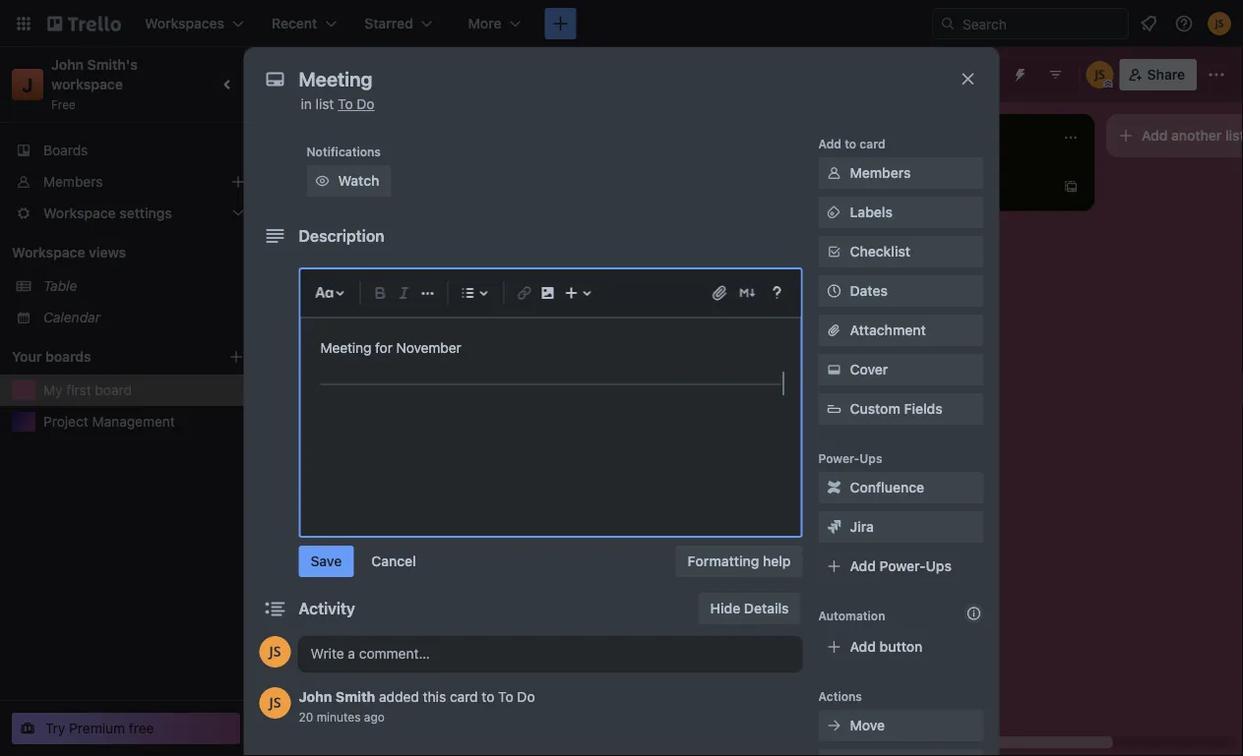 Task type: vqa. For each thing, say whether or not it's contained in the screenshot.
'Customize views' icon
no



Task type: locate. For each thing, give the bounding box(es) containing it.
j
[[22, 73, 33, 96]]

meeting link
[[287, 315, 516, 335]]

0 vertical spatial list
[[316, 96, 334, 112]]

my first board down your boards with 2 items 'element' at the left of the page
[[43, 382, 132, 399]]

0 horizontal spatial john
[[51, 57, 84, 73]]

1 horizontal spatial do
[[517, 689, 535, 706]]

to
[[338, 96, 353, 112], [498, 689, 513, 706]]

1 vertical spatial john smith (johnsmith38824343) image
[[1086, 61, 1114, 89]]

0 vertical spatial sm image
[[824, 203, 844, 222]]

board
[[350, 64, 400, 85], [95, 382, 132, 399]]

1 vertical spatial john
[[299, 689, 332, 706]]

john
[[51, 57, 84, 73], [299, 689, 332, 706]]

0 vertical spatial ups
[[859, 452, 882, 466]]

1 vertical spatial a
[[337, 360, 344, 376]]

members down boards
[[43, 174, 103, 190]]

1 vertical spatial john smith (johnsmith38824343) image
[[259, 688, 291, 719]]

john up the 20
[[299, 689, 332, 706]]

list right in
[[316, 96, 334, 112]]

add inside add power-ups link
[[850, 559, 876, 575]]

1 horizontal spatial to
[[845, 137, 856, 151]]

1 horizontal spatial nov
[[361, 245, 383, 259]]

meeting for meeting for november
[[320, 340, 371, 356]]

planning
[[336, 218, 390, 234]]

0 vertical spatial meeting
[[287, 316, 339, 333]]

add
[[1142, 127, 1168, 144], [818, 137, 841, 151], [866, 179, 892, 195], [307, 360, 333, 376], [850, 559, 876, 575], [850, 639, 876, 655]]

john up workspace
[[51, 57, 84, 73]]

0 vertical spatial my
[[281, 64, 307, 85]]

activity
[[299, 600, 355, 619]]

1 horizontal spatial power-
[[879, 559, 926, 575]]

sm image inside labels link
[[824, 203, 844, 222]]

meeting inside meeting "link"
[[287, 316, 339, 333]]

0 vertical spatial first
[[311, 64, 346, 85]]

ups up add button button
[[926, 559, 952, 575]]

add a card down the for
[[307, 360, 377, 376]]

1 vertical spatial my
[[43, 382, 63, 399]]

add to card
[[818, 137, 885, 151]]

watch
[[338, 173, 379, 189]]

1 horizontal spatial first
[[311, 64, 346, 85]]

1 sm image from the top
[[824, 203, 844, 222]]

nov left '13'
[[311, 245, 333, 259]]

ups
[[859, 452, 882, 466], [926, 559, 952, 575]]

0 vertical spatial project
[[287, 218, 332, 234]]

meeting for meeting
[[287, 316, 339, 333]]

nov right -
[[361, 245, 383, 259]]

0 vertical spatial john
[[51, 57, 84, 73]]

members link
[[818, 157, 984, 189], [0, 166, 256, 198]]

0 horizontal spatial a
[[337, 360, 344, 376]]

do down write a comment text box
[[517, 689, 535, 706]]

my first board
[[281, 64, 400, 85], [43, 382, 132, 399]]

1 horizontal spatial board
[[350, 64, 400, 85]]

smith's
[[87, 57, 138, 73]]

add a card button down meeting "link"
[[276, 352, 496, 384]]

add a card
[[866, 179, 936, 195], [307, 360, 377, 376]]

card right the this
[[450, 689, 478, 706]]

card
[[860, 137, 885, 151], [907, 179, 936, 195], [348, 360, 377, 376], [450, 689, 478, 706]]

sm image for jira
[[824, 518, 844, 537]]

ups up confluence
[[859, 452, 882, 466]]

a for the top add a card button
[[896, 179, 903, 195]]

0 vertical spatial power-
[[818, 452, 859, 466]]

confluence
[[850, 480, 924, 496]]

power-
[[818, 452, 859, 466], [879, 559, 926, 575]]

1 vertical spatial sm image
[[824, 478, 844, 498]]

0 horizontal spatial power-
[[818, 452, 859, 466]]

actions
[[818, 690, 862, 704]]

project inside project planning link
[[287, 218, 332, 234]]

0 vertical spatial add a card
[[866, 179, 936, 195]]

sm image inside move link
[[824, 716, 844, 736]]

0 vertical spatial my first board
[[281, 64, 400, 85]]

add a card up labels link
[[866, 179, 936, 195]]

formatting
[[688, 554, 759, 570]]

members link up labels link
[[818, 157, 984, 189]]

try
[[45, 721, 65, 737]]

my down your boards
[[43, 382, 63, 399]]

project up 'nov 13 - nov 30' option
[[287, 218, 332, 234]]

0 horizontal spatial project
[[43, 414, 88, 430]]

watch button
[[307, 165, 391, 197]]

sm image inside watch button
[[312, 171, 332, 191]]

john smith added this card to to do 20 minutes ago
[[299, 689, 535, 724]]

1 vertical spatial to
[[482, 689, 494, 706]]

1 horizontal spatial members
[[850, 165, 911, 181]]

1 horizontal spatial a
[[896, 179, 903, 195]]

add another list
[[1142, 127, 1243, 144]]

do
[[357, 96, 375, 112], [517, 689, 535, 706]]

meeting inside main content area, start typing to enter text. text box
[[320, 340, 371, 356]]

card down the for
[[348, 360, 377, 376]]

another
[[1171, 127, 1222, 144]]

sm image down power-ups at the bottom right of the page
[[824, 478, 844, 498]]

editor toolbar toolbar
[[309, 278, 793, 309]]

0 vertical spatial board
[[350, 64, 400, 85]]

1 vertical spatial first
[[66, 382, 91, 399]]

cancel
[[371, 554, 416, 570]]

my inside text box
[[281, 64, 307, 85]]

2 nov from the left
[[361, 245, 383, 259]]

sm image down the actions
[[824, 716, 844, 736]]

sm image left checklist
[[824, 242, 844, 262]]

1 horizontal spatial my first board
[[281, 64, 400, 85]]

1 horizontal spatial add a card button
[[835, 171, 1055, 203]]

sm image down add to card
[[824, 163, 844, 183]]

workspace
[[51, 76, 123, 93]]

1 vertical spatial list
[[1225, 127, 1243, 144]]

1 horizontal spatial add a card
[[866, 179, 936, 195]]

0 vertical spatial john smith (johnsmith38824343) image
[[259, 637, 291, 668]]

my first board up in list to do
[[281, 64, 400, 85]]

1 horizontal spatial john smith (johnsmith38824343) image
[[1208, 12, 1231, 35]]

0 vertical spatial to
[[845, 137, 856, 151]]

cover
[[850, 362, 888, 378]]

1 vertical spatial add a card button
[[276, 352, 496, 384]]

john inside "john smith added this card to to do 20 minutes ago"
[[299, 689, 332, 706]]

sm image for cover
[[824, 360, 844, 380]]

0 horizontal spatial add a card
[[307, 360, 377, 376]]

custom
[[850, 401, 900, 417]]

sm image inside checklist link
[[824, 242, 844, 262]]

members up "labels"
[[850, 165, 911, 181]]

list right another
[[1225, 127, 1243, 144]]

nov
[[311, 245, 333, 259], [361, 245, 383, 259]]

Main content area, start typing to enter text. text field
[[320, 337, 781, 390]]

Search field
[[956, 9, 1128, 38]]

meeting left the for
[[320, 340, 371, 356]]

power- up automation
[[879, 559, 926, 575]]

john smith (johnsmith38824343) image right open information menu image
[[1208, 12, 1231, 35]]

your
[[12, 349, 42, 365]]

0 horizontal spatial members
[[43, 174, 103, 190]]

1 vertical spatial to
[[498, 689, 513, 706]]

table
[[43, 278, 77, 294]]

2 vertical spatial sm image
[[824, 716, 844, 736]]

cancel button
[[360, 546, 428, 578]]

1 horizontal spatial john
[[299, 689, 332, 706]]

members
[[850, 165, 911, 181], [43, 174, 103, 190]]

add button button
[[818, 632, 984, 663]]

1 vertical spatial ups
[[926, 559, 952, 575]]

0 vertical spatial john smith (johnsmith38824343) image
[[1208, 12, 1231, 35]]

my up in
[[281, 64, 307, 85]]

checklist link
[[818, 236, 984, 268]]

john inside john smith's workspace free
[[51, 57, 84, 73]]

john smith's workspace free
[[51, 57, 141, 111]]

my
[[281, 64, 307, 85], [43, 382, 63, 399]]

sm image for move
[[824, 716, 844, 736]]

0 horizontal spatial nov
[[311, 245, 333, 259]]

lists image
[[456, 281, 480, 305]]

a down meeting for november
[[337, 360, 344, 376]]

20 minutes ago link
[[299, 711, 385, 724]]

0 vertical spatial to
[[338, 96, 353, 112]]

0
[[311, 273, 318, 286]]

0 vertical spatial a
[[896, 179, 903, 195]]

meeting down text styles icon
[[287, 316, 339, 333]]

1 horizontal spatial list
[[1225, 127, 1243, 144]]

1 horizontal spatial members link
[[818, 157, 984, 189]]

do down my first board text box
[[357, 96, 375, 112]]

sm image inside members link
[[824, 163, 844, 183]]

add a card button
[[835, 171, 1055, 203], [276, 352, 496, 384]]

1 john smith (johnsmith38824343) image from the top
[[259, 637, 291, 668]]

search image
[[940, 16, 956, 31]]

project for project planning
[[287, 218, 332, 234]]

board up project management in the bottom left of the page
[[95, 382, 132, 399]]

a up labels link
[[896, 179, 903, 195]]

project planning link
[[287, 217, 516, 236]]

to up "labels"
[[845, 137, 856, 151]]

boards
[[43, 142, 88, 158]]

sm image left watch
[[312, 171, 332, 191]]

try premium free button
[[12, 714, 240, 745]]

first up in list to do
[[311, 64, 346, 85]]

add another list button
[[1106, 114, 1243, 157]]

project
[[287, 218, 332, 234], [43, 414, 88, 430]]

0 horizontal spatial my
[[43, 382, 63, 399]]

1 horizontal spatial to
[[498, 689, 513, 706]]

Write a comment text field
[[299, 637, 803, 672]]

0 horizontal spatial my first board
[[43, 382, 132, 399]]

0 horizontal spatial do
[[357, 96, 375, 112]]

project management link
[[43, 412, 244, 432]]

1 nov from the left
[[311, 245, 333, 259]]

sm image
[[824, 163, 844, 183], [312, 171, 332, 191], [824, 242, 844, 262], [824, 360, 844, 380], [824, 518, 844, 537]]

project down boards
[[43, 414, 88, 430]]

sm image left "labels"
[[824, 203, 844, 222]]

0 horizontal spatial first
[[66, 382, 91, 399]]

meeting for november
[[320, 340, 461, 356]]

a
[[896, 179, 903, 195], [337, 360, 344, 376]]

to down my first board text box
[[338, 96, 353, 112]]

/
[[318, 273, 322, 286]]

primary element
[[0, 0, 1243, 47]]

john smith (johnsmith38824343) image
[[259, 637, 291, 668], [259, 688, 291, 719]]

list inside add another list button
[[1225, 127, 1243, 144]]

add button
[[850, 639, 923, 655]]

to down write a comment text box
[[498, 689, 513, 706]]

project management
[[43, 414, 175, 430]]

sm image left cover
[[824, 360, 844, 380]]

sm image for members
[[824, 163, 844, 183]]

board up to do link
[[350, 64, 400, 85]]

power- up confluence
[[818, 452, 859, 466]]

do inside "john smith added this card to to do 20 minutes ago"
[[517, 689, 535, 706]]

open help dialog image
[[765, 281, 789, 305]]

0 horizontal spatial to
[[482, 689, 494, 706]]

1 horizontal spatial my
[[281, 64, 307, 85]]

0 horizontal spatial board
[[95, 382, 132, 399]]

john smith (johnsmith38824343) image
[[1208, 12, 1231, 35], [1086, 61, 1114, 89]]

1 vertical spatial meeting
[[320, 340, 371, 356]]

to
[[845, 137, 856, 151], [482, 689, 494, 706]]

3
[[322, 273, 329, 286]]

Nov 13 - Nov 30 checkbox
[[287, 240, 407, 264]]

sm image inside cover 'link'
[[824, 360, 844, 380]]

None text field
[[289, 61, 938, 96]]

card up labels link
[[907, 179, 936, 195]]

members link down boards
[[0, 166, 256, 198]]

your boards
[[12, 349, 91, 365]]

fields
[[904, 401, 942, 417]]

1 vertical spatial do
[[517, 689, 535, 706]]

2 sm image from the top
[[824, 478, 844, 498]]

power ups image
[[977, 67, 993, 83]]

views
[[89, 245, 126, 261]]

description
[[299, 227, 385, 246]]

formatting help
[[688, 554, 791, 570]]

sm image
[[824, 203, 844, 222], [824, 478, 844, 498], [824, 716, 844, 736]]

sm image left jira
[[824, 518, 844, 537]]

0 horizontal spatial members link
[[0, 166, 256, 198]]

1 vertical spatial project
[[43, 414, 88, 430]]

attach and insert link image
[[710, 283, 730, 303]]

add a card button up "labels"
[[835, 171, 1055, 203]]

0 horizontal spatial list
[[316, 96, 334, 112]]

3 sm image from the top
[[824, 716, 844, 736]]

project inside project management link
[[43, 414, 88, 430]]

Board name text field
[[272, 59, 410, 91]]

john smith (johnsmith38824343) image left share button at the top of page
[[1086, 61, 1114, 89]]

to right the this
[[482, 689, 494, 706]]

members for members link to the right
[[850, 165, 911, 181]]

this
[[423, 689, 446, 706]]

1 horizontal spatial project
[[287, 218, 332, 234]]

sm image for watch
[[312, 171, 332, 191]]

create board or workspace image
[[551, 14, 570, 33]]

checklist
[[850, 244, 910, 260]]

add inside add another list button
[[1142, 127, 1168, 144]]

project for project management
[[43, 414, 88, 430]]

first down boards
[[66, 382, 91, 399]]

jira
[[850, 519, 874, 535]]



Task type: describe. For each thing, give the bounding box(es) containing it.
in
[[301, 96, 312, 112]]

john for smith's
[[51, 57, 84, 73]]

2 john smith (johnsmith38824343) image from the top
[[259, 688, 291, 719]]

0 horizontal spatial john smith (johnsmith38824343) image
[[1086, 61, 1114, 89]]

card inside "john smith added this card to to do 20 minutes ago"
[[450, 689, 478, 706]]

free
[[51, 97, 76, 111]]

automation
[[818, 609, 885, 623]]

0 horizontal spatial ups
[[859, 452, 882, 466]]

power-ups
[[818, 452, 882, 466]]

more formatting image
[[416, 281, 439, 305]]

john smith's workspace link
[[51, 57, 141, 93]]

1 vertical spatial power-
[[879, 559, 926, 575]]

1 horizontal spatial ups
[[926, 559, 952, 575]]

sm image for labels
[[824, 203, 844, 222]]

table link
[[43, 277, 244, 296]]

calendar link
[[43, 308, 244, 328]]

free
[[129, 721, 154, 737]]

dates button
[[818, 276, 984, 307]]

add power-ups
[[850, 559, 952, 575]]

attachment
[[850, 322, 926, 339]]

share button
[[1120, 59, 1197, 91]]

cover link
[[818, 354, 984, 386]]

dates
[[850, 283, 888, 299]]

hide details
[[710, 601, 789, 617]]

0 vertical spatial add a card button
[[835, 171, 1055, 203]]

add power-ups link
[[818, 551, 984, 583]]

workspace
[[12, 245, 85, 261]]

added
[[379, 689, 419, 706]]

minutes
[[317, 711, 361, 724]]

your boards with 2 items element
[[12, 345, 199, 369]]

to inside "john smith added this card to to do 20 minutes ago"
[[498, 689, 513, 706]]

my first board inside text box
[[281, 64, 400, 85]]

workspace views
[[12, 245, 126, 261]]

save
[[311, 554, 342, 570]]

a for leftmost add a card button
[[337, 360, 344, 376]]

automation image
[[1005, 59, 1032, 87]]

try premium free
[[45, 721, 154, 737]]

premium
[[69, 721, 125, 737]]

13
[[336, 245, 349, 259]]

button
[[879, 639, 923, 655]]

formatting help link
[[676, 546, 803, 578]]

ago
[[364, 711, 385, 724]]

help
[[763, 554, 791, 570]]

move
[[850, 718, 885, 734]]

first inside text box
[[311, 64, 346, 85]]

open information menu image
[[1174, 14, 1194, 33]]

calendar
[[43, 310, 100, 326]]

sm image for confluence
[[824, 478, 844, 498]]

30
[[387, 245, 401, 259]]

add inside add button button
[[850, 639, 876, 655]]

text styles image
[[312, 281, 336, 305]]

show menu image
[[1207, 65, 1226, 85]]

boards link
[[0, 135, 256, 166]]

attachment button
[[818, 315, 984, 346]]

1 vertical spatial board
[[95, 382, 132, 399]]

-
[[352, 245, 358, 259]]

labels
[[850, 204, 892, 220]]

1 vertical spatial add a card
[[307, 360, 377, 376]]

custom fields
[[850, 401, 942, 417]]

members for left members link
[[43, 174, 103, 190]]

labels link
[[818, 197, 984, 228]]

card up "labels"
[[860, 137, 885, 151]]

0 vertical spatial do
[[357, 96, 375, 112]]

save button
[[299, 546, 354, 578]]

in list to do
[[301, 96, 375, 112]]

notifications
[[307, 145, 381, 158]]

november
[[396, 340, 461, 356]]

to inside "john smith added this card to to do 20 minutes ago"
[[482, 689, 494, 706]]

custom fields button
[[818, 400, 984, 419]]

for
[[375, 340, 393, 356]]

board inside text box
[[350, 64, 400, 85]]

move link
[[818, 711, 984, 742]]

project planning
[[287, 218, 390, 234]]

to do link
[[338, 96, 375, 112]]

john for smith
[[299, 689, 332, 706]]

details
[[744, 601, 789, 617]]

0 notifications image
[[1137, 12, 1160, 35]]

0 / 3
[[311, 273, 329, 286]]

0 horizontal spatial add a card button
[[276, 352, 496, 384]]

20
[[299, 711, 313, 724]]

nov 13 - nov 30
[[311, 245, 401, 259]]

hide
[[710, 601, 740, 617]]

1 vertical spatial my first board
[[43, 382, 132, 399]]

management
[[92, 414, 175, 430]]

smith
[[336, 689, 375, 706]]

boards
[[45, 349, 91, 365]]

0 horizontal spatial to
[[338, 96, 353, 112]]

image image
[[536, 281, 560, 305]]

create from template… image
[[1063, 179, 1079, 195]]

share
[[1147, 66, 1185, 83]]

sm image for checklist
[[824, 242, 844, 262]]

view markdown image
[[738, 283, 757, 303]]

j link
[[12, 69, 43, 100]]

add board image
[[228, 349, 244, 365]]

my first board link
[[43, 381, 244, 401]]

hide details link
[[698, 593, 801, 625]]



